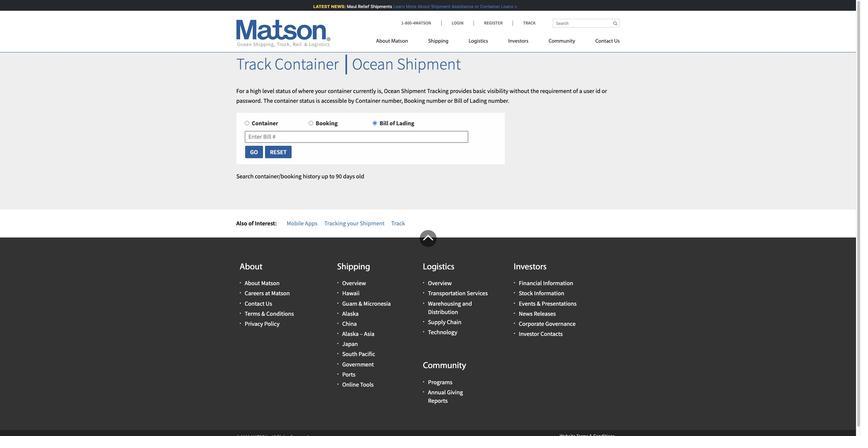Task type: describe. For each thing, give the bounding box(es) containing it.
requirement
[[540, 87, 572, 95]]

90
[[336, 173, 342, 180]]

for a high level status of where your container currently is, ocean shipment tracking provides basic visibility without the requirement of a user id or password. the container status is accessible by container number, booking number or bill of lading number.
[[236, 87, 607, 105]]

basic
[[473, 87, 486, 95]]

news:
[[330, 4, 345, 9]]

government link
[[342, 361, 374, 369]]

shipment inside for a high level status of where your container currently is, ocean shipment tracking provides basic visibility without the requirement of a user id or password. the container status is accessible by container number, booking number or bill of lading number.
[[401, 87, 426, 95]]

1-800-4matson
[[401, 20, 431, 26]]

overview for transportation
[[428, 280, 452, 287]]

Booking radio
[[309, 121, 313, 126]]

overview hawaii guam & micronesia alaska china alaska – asia japan south pacific government ports online tools
[[342, 280, 391, 389]]

0 horizontal spatial status
[[276, 87, 291, 95]]

high
[[250, 87, 261, 95]]

financial
[[519, 280, 542, 287]]

container up the where
[[275, 54, 339, 74]]

community inside "top menu" 'navigation'
[[549, 39, 575, 44]]

programs annual giving reports
[[428, 379, 463, 405]]

about matson link for shipping link
[[376, 35, 418, 49]]

register link
[[474, 20, 513, 26]]

0 horizontal spatial bill
[[380, 120, 389, 127]]

0 horizontal spatial booking
[[316, 120, 338, 127]]

policy
[[264, 320, 280, 328]]

supply
[[428, 319, 446, 326]]

& inside about matson careers at matson contact us terms & conditions privacy policy
[[262, 310, 265, 318]]

currently
[[353, 87, 376, 95]]

history
[[303, 173, 320, 180]]

tracking your shipment link
[[324, 220, 385, 227]]

0 horizontal spatial contact us link
[[245, 300, 272, 308]]

assistance
[[450, 4, 472, 9]]

Bill of Lading radio
[[373, 121, 377, 126]]

where
[[298, 87, 314, 95]]

up
[[322, 173, 328, 180]]

annual giving reports link
[[428, 389, 463, 405]]

container inside for a high level status of where your container currently is, ocean shipment tracking provides basic visibility without the requirement of a user id or password. the container status is accessible by container number, booking number or bill of lading number.
[[356, 97, 381, 105]]

days
[[343, 173, 355, 180]]

of right bill of lading radio
[[390, 120, 395, 127]]

contact inside "top menu" 'navigation'
[[596, 39, 613, 44]]

reports
[[428, 397, 448, 405]]

services
[[467, 290, 488, 298]]

1 vertical spatial shipping
[[337, 263, 370, 272]]

Search search field
[[553, 19, 620, 28]]

>
[[513, 4, 516, 9]]

track for bottommost the track link
[[391, 220, 405, 227]]

warehousing and distribution link
[[428, 300, 472, 316]]

supply chain link
[[428, 319, 462, 326]]

the
[[531, 87, 539, 95]]

2 horizontal spatial or
[[602, 87, 607, 95]]

careers
[[245, 290, 264, 298]]

search
[[236, 173, 254, 180]]

1 vertical spatial track link
[[391, 220, 405, 227]]

corporate governance link
[[519, 320, 576, 328]]

matson for about matson careers at matson contact us terms & conditions privacy policy
[[261, 280, 280, 287]]

0 vertical spatial contact us link
[[586, 35, 620, 49]]

logistics inside footer
[[423, 263, 455, 272]]

government
[[342, 361, 374, 369]]

accessible
[[321, 97, 347, 105]]

releases
[[534, 310, 556, 318]]

us inside about matson careers at matson contact us terms & conditions privacy policy
[[266, 300, 272, 308]]

apps
[[305, 220, 318, 227]]

micronesia
[[364, 300, 391, 308]]

track for the topmost the track link
[[523, 20, 536, 26]]

booking inside for a high level status of where your container currently is, ocean shipment tracking provides basic visibility without the requirement of a user id or password. the container status is accessible by container number, booking number or bill of lading number.
[[404, 97, 425, 105]]

investors link
[[498, 35, 539, 49]]

community link
[[539, 35, 586, 49]]

transportation
[[428, 290, 466, 298]]

alaska – asia link
[[342, 330, 375, 338]]

overview link for shipping
[[342, 280, 366, 287]]

south
[[342, 351, 358, 359]]

Enter Bill # text field
[[245, 131, 468, 143]]

search container/booking history up to 90 days old
[[236, 173, 364, 180]]

investor contacts link
[[519, 330, 563, 338]]

learn
[[392, 4, 404, 9]]

0 horizontal spatial lading
[[396, 120, 415, 127]]

hawaii
[[342, 290, 360, 298]]

latest news: maui relief shipments learn more about shipment assistance or container loans >
[[312, 4, 516, 9]]

login link
[[441, 20, 474, 26]]

relief
[[357, 4, 368, 9]]

footer containing about
[[0, 230, 856, 437]]

1 horizontal spatial your
[[347, 220, 359, 227]]

your inside for a high level status of where your container currently is, ocean shipment tracking provides basic visibility without the requirement of a user id or password. the container status is accessible by container number, booking number or bill of lading number.
[[315, 87, 327, 95]]

2 vertical spatial matson
[[271, 290, 290, 298]]

tracking inside for a high level status of where your container currently is, ocean shipment tracking provides basic visibility without the requirement of a user id or password. the container status is accessible by container number, booking number or bill of lading number.
[[427, 87, 449, 95]]

login
[[452, 20, 464, 26]]

of left the 'user'
[[573, 87, 578, 95]]

contacts
[[541, 330, 563, 338]]

japan link
[[342, 341, 358, 348]]

0 vertical spatial or
[[474, 4, 478, 9]]

stock information link
[[519, 290, 564, 298]]

is,
[[377, 87, 383, 95]]

technology link
[[428, 329, 457, 337]]

ports
[[342, 371, 356, 379]]

chain
[[447, 319, 462, 326]]

more
[[405, 4, 415, 9]]

user
[[584, 87, 595, 95]]

china
[[342, 320, 357, 328]]

events
[[519, 300, 536, 308]]

alaska link
[[342, 310, 359, 318]]

japan
[[342, 341, 358, 348]]

investors inside footer
[[514, 263, 547, 272]]

of down provides
[[464, 97, 469, 105]]

learn more about shipment assistance or container loans > link
[[392, 4, 516, 9]]

1-
[[401, 20, 405, 26]]

news releases link
[[519, 310, 556, 318]]

register
[[484, 20, 503, 26]]

visibility
[[487, 87, 509, 95]]

2 a from the left
[[579, 87, 582, 95]]

2 alaska from the top
[[342, 330, 359, 338]]

asia
[[364, 330, 375, 338]]

careers at matson link
[[245, 290, 290, 298]]

ocean
[[384, 87, 400, 95]]

to
[[330, 173, 335, 180]]

programs link
[[428, 379, 453, 387]]

backtop image
[[420, 230, 437, 247]]

track container │ocean shipment
[[236, 54, 461, 74]]

search image
[[614, 21, 618, 26]]

mobile apps link
[[287, 220, 318, 227]]

about for about matson
[[376, 39, 390, 44]]

guam
[[342, 300, 357, 308]]

1-800-4matson link
[[401, 20, 441, 26]]



Task type: locate. For each thing, give the bounding box(es) containing it.
old
[[356, 173, 364, 180]]

shipping link
[[418, 35, 459, 49]]

overview up the transportation
[[428, 280, 452, 287]]

transportation services link
[[428, 290, 488, 298]]

0 horizontal spatial about matson link
[[245, 280, 280, 287]]

shipping down 4matson
[[428, 39, 449, 44]]

0 horizontal spatial us
[[266, 300, 272, 308]]

loans
[[500, 4, 512, 9]]

community down search search field
[[549, 39, 575, 44]]

1 vertical spatial container
[[274, 97, 298, 105]]

& up privacy policy link
[[262, 310, 265, 318]]

1 horizontal spatial track
[[391, 220, 405, 227]]

0 horizontal spatial a
[[246, 87, 249, 95]]

interest:
[[255, 220, 277, 227]]

matson for about matson
[[391, 39, 408, 44]]

community inside footer
[[423, 362, 466, 371]]

1 vertical spatial community
[[423, 362, 466, 371]]

also
[[236, 220, 247, 227]]

overview link for logistics
[[428, 280, 452, 287]]

1 vertical spatial contact
[[245, 300, 265, 308]]

1 vertical spatial lading
[[396, 120, 415, 127]]

1 vertical spatial your
[[347, 220, 359, 227]]

about inside "top menu" 'navigation'
[[376, 39, 390, 44]]

terms & conditions link
[[245, 310, 294, 318]]

1 horizontal spatial bill
[[454, 97, 462, 105]]

2 overview from the left
[[428, 280, 452, 287]]

south pacific link
[[342, 351, 375, 359]]

financial information stock information events & presentations news releases corporate governance investor contacts
[[519, 280, 577, 338]]

us inside "top menu" 'navigation'
[[614, 39, 620, 44]]

investors inside 'investors' link
[[508, 39, 529, 44]]

id
[[596, 87, 601, 95]]

events & presentations link
[[519, 300, 577, 308]]

container down currently
[[356, 97, 381, 105]]

1 horizontal spatial container
[[328, 87, 352, 95]]

bill right bill of lading radio
[[380, 120, 389, 127]]

about matson link for careers at matson link
[[245, 280, 280, 287]]

conditions
[[266, 310, 294, 318]]

container
[[328, 87, 352, 95], [274, 97, 298, 105]]

1 vertical spatial matson
[[261, 280, 280, 287]]

about matson link up careers at matson link
[[245, 280, 280, 287]]

tracking up number
[[427, 87, 449, 95]]

mobile
[[287, 220, 304, 227]]

& inside financial information stock information events & presentations news releases corporate governance investor contacts
[[537, 300, 541, 308]]

shipments
[[369, 4, 391, 9]]

community up programs link
[[423, 362, 466, 371]]

contact inside about matson careers at matson contact us terms & conditions privacy policy
[[245, 300, 265, 308]]

& right guam
[[359, 300, 362, 308]]

1 vertical spatial status
[[300, 97, 315, 105]]

privacy
[[245, 320, 263, 328]]

overview for hawaii
[[342, 280, 366, 287]]

booking left number
[[404, 97, 425, 105]]

level
[[262, 87, 274, 95]]

tracking right apps
[[324, 220, 346, 227]]

4matson
[[413, 20, 431, 26]]

is
[[316, 97, 320, 105]]

tools
[[360, 381, 374, 389]]

provides
[[450, 87, 472, 95]]

alaska up the japan link
[[342, 330, 359, 338]]

contact us link
[[586, 35, 620, 49], [245, 300, 272, 308]]

0 horizontal spatial overview
[[342, 280, 366, 287]]

also of interest:
[[236, 220, 277, 227]]

1 alaska from the top
[[342, 310, 359, 318]]

contact us link down careers on the bottom
[[245, 300, 272, 308]]

matson down 1-
[[391, 39, 408, 44]]

about matson careers at matson contact us terms & conditions privacy policy
[[245, 280, 294, 328]]

1 horizontal spatial contact
[[596, 39, 613, 44]]

0 horizontal spatial container
[[274, 97, 298, 105]]

investors down register link
[[508, 39, 529, 44]]

1 horizontal spatial shipping
[[428, 39, 449, 44]]

about for about
[[240, 263, 263, 272]]

0 horizontal spatial track link
[[391, 220, 405, 227]]

0 vertical spatial track link
[[513, 20, 536, 26]]

lading
[[470, 97, 487, 105], [396, 120, 415, 127]]

mobile apps
[[287, 220, 318, 227]]

0 vertical spatial logistics
[[469, 39, 488, 44]]

1 vertical spatial alaska
[[342, 330, 359, 338]]

1 horizontal spatial lading
[[470, 97, 487, 105]]

1 vertical spatial information
[[534, 290, 564, 298]]

0 horizontal spatial track
[[236, 54, 272, 74]]

& inside "overview hawaii guam & micronesia alaska china alaska – asia japan south pacific government ports online tools"
[[359, 300, 362, 308]]

0 vertical spatial lading
[[470, 97, 487, 105]]

password.
[[236, 97, 262, 105]]

track link
[[513, 20, 536, 26], [391, 220, 405, 227]]

about matson
[[376, 39, 408, 44]]

1 vertical spatial booking
[[316, 120, 338, 127]]

or right assistance
[[474, 4, 478, 9]]

1 horizontal spatial overview link
[[428, 280, 452, 287]]

by
[[348, 97, 354, 105]]

overview link up the hawaii
[[342, 280, 366, 287]]

privacy policy link
[[245, 320, 280, 328]]

1 vertical spatial us
[[266, 300, 272, 308]]

us up terms & conditions link
[[266, 300, 272, 308]]

1 horizontal spatial overview
[[428, 280, 452, 287]]

container up accessible
[[328, 87, 352, 95]]

or right number
[[448, 97, 453, 105]]

1 overview link from the left
[[342, 280, 366, 287]]

0 horizontal spatial tracking
[[324, 220, 346, 227]]

a left the 'user'
[[579, 87, 582, 95]]

1 vertical spatial investors
[[514, 263, 547, 272]]

tracking your shipment
[[324, 220, 385, 227]]

or right id at top right
[[602, 87, 607, 95]]

giving
[[447, 389, 463, 397]]

0 vertical spatial shipping
[[428, 39, 449, 44]]

container
[[479, 4, 499, 9], [275, 54, 339, 74], [356, 97, 381, 105], [252, 120, 278, 127]]

0 vertical spatial matson
[[391, 39, 408, 44]]

bill inside for a high level status of where your container currently is, ocean shipment tracking provides basic visibility without the requirement of a user id or password. the container status is accessible by container number, booking number or bill of lading number.
[[454, 97, 462, 105]]

overview link up the transportation
[[428, 280, 452, 287]]

booking
[[404, 97, 425, 105], [316, 120, 338, 127]]

1 vertical spatial logistics
[[423, 263, 455, 272]]

your
[[315, 87, 327, 95], [347, 220, 359, 227]]

warehousing
[[428, 300, 461, 308]]

1 horizontal spatial or
[[474, 4, 478, 9]]

1 vertical spatial about matson link
[[245, 280, 280, 287]]

0 horizontal spatial logistics
[[423, 263, 455, 272]]

1 horizontal spatial tracking
[[427, 87, 449, 95]]

Container radio
[[245, 121, 249, 126]]

matson right 'at'
[[271, 290, 290, 298]]

1 horizontal spatial us
[[614, 39, 620, 44]]

alaska
[[342, 310, 359, 318], [342, 330, 359, 338]]

contact
[[596, 39, 613, 44], [245, 300, 265, 308]]

1 vertical spatial tracking
[[324, 220, 346, 227]]

1 horizontal spatial logistics
[[469, 39, 488, 44]]

online
[[342, 381, 359, 389]]

2 vertical spatial or
[[448, 97, 453, 105]]

status down the where
[[300, 97, 315, 105]]

alaska down guam
[[342, 310, 359, 318]]

contact us link down search icon in the right of the page
[[586, 35, 620, 49]]

1 vertical spatial contact us link
[[245, 300, 272, 308]]

about inside about matson careers at matson contact us terms & conditions privacy policy
[[245, 280, 260, 287]]

matson inside "top menu" 'navigation'
[[391, 39, 408, 44]]

None search field
[[553, 19, 620, 28]]

status right level
[[276, 87, 291, 95]]

2 horizontal spatial track
[[523, 20, 536, 26]]

logistics
[[469, 39, 488, 44], [423, 263, 455, 272]]

bill of lading
[[380, 120, 415, 127]]

bill down provides
[[454, 97, 462, 105]]

overview up the hawaii
[[342, 280, 366, 287]]

0 vertical spatial booking
[[404, 97, 425, 105]]

annual
[[428, 389, 446, 397]]

contact down search search field
[[596, 39, 613, 44]]

0 vertical spatial bill
[[454, 97, 462, 105]]

│ocean
[[342, 54, 394, 74]]

a right for
[[246, 87, 249, 95]]

0 vertical spatial investors
[[508, 39, 529, 44]]

800-
[[405, 20, 413, 26]]

number.
[[488, 97, 510, 105]]

booking right booking radio
[[316, 120, 338, 127]]

0 vertical spatial about matson link
[[376, 35, 418, 49]]

logistics up the transportation
[[423, 263, 455, 272]]

1 horizontal spatial a
[[579, 87, 582, 95]]

0 horizontal spatial or
[[448, 97, 453, 105]]

without
[[510, 87, 530, 95]]

tracking
[[427, 87, 449, 95], [324, 220, 346, 227]]

& up news releases link
[[537, 300, 541, 308]]

1 vertical spatial track
[[236, 54, 272, 74]]

1 horizontal spatial contact us link
[[586, 35, 620, 49]]

stock
[[519, 290, 533, 298]]

0 vertical spatial us
[[614, 39, 620, 44]]

top menu navigation
[[376, 35, 620, 49]]

2 overview link from the left
[[428, 280, 452, 287]]

technology
[[428, 329, 457, 337]]

0 horizontal spatial overview link
[[342, 280, 366, 287]]

track for track container │ocean shipment
[[236, 54, 272, 74]]

lading down basic on the top right of page
[[470, 97, 487, 105]]

0 vertical spatial your
[[315, 87, 327, 95]]

logistics down register link
[[469, 39, 488, 44]]

footer
[[0, 230, 856, 437]]

status
[[276, 87, 291, 95], [300, 97, 315, 105]]

container left loans
[[479, 4, 499, 9]]

information up stock information link
[[543, 280, 573, 287]]

of right also at left bottom
[[249, 220, 254, 227]]

1 vertical spatial bill
[[380, 120, 389, 127]]

about for about matson careers at matson contact us terms & conditions privacy policy
[[245, 280, 260, 287]]

1 vertical spatial or
[[602, 87, 607, 95]]

0 vertical spatial alaska
[[342, 310, 359, 318]]

2 vertical spatial track
[[391, 220, 405, 227]]

–
[[360, 330, 363, 338]]

1 a from the left
[[246, 87, 249, 95]]

contact down careers on the bottom
[[245, 300, 265, 308]]

programs
[[428, 379, 453, 387]]

matson
[[391, 39, 408, 44], [261, 280, 280, 287], [271, 290, 290, 298]]

lading down number,
[[396, 120, 415, 127]]

0 vertical spatial contact
[[596, 39, 613, 44]]

logistics inside "top menu" 'navigation'
[[469, 39, 488, 44]]

of left the where
[[292, 87, 297, 95]]

investors up financial
[[514, 263, 547, 272]]

news
[[519, 310, 533, 318]]

information up events & presentations link
[[534, 290, 564, 298]]

number,
[[382, 97, 403, 105]]

0 horizontal spatial shipping
[[337, 263, 370, 272]]

0 horizontal spatial contact
[[245, 300, 265, 308]]

about matson link down 1-
[[376, 35, 418, 49]]

terms
[[245, 310, 260, 318]]

community
[[549, 39, 575, 44], [423, 362, 466, 371]]

shipment
[[430, 4, 449, 9], [397, 54, 461, 74], [401, 87, 426, 95], [360, 220, 385, 227]]

shipping up the hawaii
[[337, 263, 370, 272]]

overview inside "overview hawaii guam & micronesia alaska china alaska – asia japan south pacific government ports online tools"
[[342, 280, 366, 287]]

blue matson logo with ocean, shipping, truck, rail and logistics written beneath it. image
[[236, 20, 331, 47]]

0 vertical spatial information
[[543, 280, 573, 287]]

0 horizontal spatial community
[[423, 362, 466, 371]]

about
[[416, 4, 429, 9], [376, 39, 390, 44], [240, 263, 263, 272], [245, 280, 260, 287]]

0 vertical spatial community
[[549, 39, 575, 44]]

and
[[462, 300, 472, 308]]

shipping inside shipping link
[[428, 39, 449, 44]]

us
[[614, 39, 620, 44], [266, 300, 272, 308]]

0 vertical spatial container
[[328, 87, 352, 95]]

1 horizontal spatial community
[[549, 39, 575, 44]]

1 overview from the left
[[342, 280, 366, 287]]

pacific
[[359, 351, 375, 359]]

governance
[[546, 320, 576, 328]]

0 horizontal spatial &
[[262, 310, 265, 318]]

0 vertical spatial status
[[276, 87, 291, 95]]

number
[[426, 97, 446, 105]]

1 horizontal spatial about matson link
[[376, 35, 418, 49]]

0 horizontal spatial your
[[315, 87, 327, 95]]

0 vertical spatial track
[[523, 20, 536, 26]]

container right the
[[274, 97, 298, 105]]

1 horizontal spatial track link
[[513, 20, 536, 26]]

None button
[[245, 146, 263, 159], [265, 146, 292, 159], [245, 146, 263, 159], [265, 146, 292, 159]]

contact us
[[596, 39, 620, 44]]

1 horizontal spatial status
[[300, 97, 315, 105]]

matson up 'at'
[[261, 280, 280, 287]]

1 horizontal spatial &
[[359, 300, 362, 308]]

0 vertical spatial tracking
[[427, 87, 449, 95]]

1 horizontal spatial booking
[[404, 97, 425, 105]]

overview inside overview transportation services warehousing and distribution supply chain technology
[[428, 280, 452, 287]]

container right container radio
[[252, 120, 278, 127]]

lading inside for a high level status of where your container currently is, ocean shipment tracking provides basic visibility without the requirement of a user id or password. the container status is accessible by container number, booking number or bill of lading number.
[[470, 97, 487, 105]]

2 horizontal spatial &
[[537, 300, 541, 308]]

us down search icon in the right of the page
[[614, 39, 620, 44]]



Task type: vqa. For each thing, say whether or not it's contained in the screenshot.
the rightmost YOUR
yes



